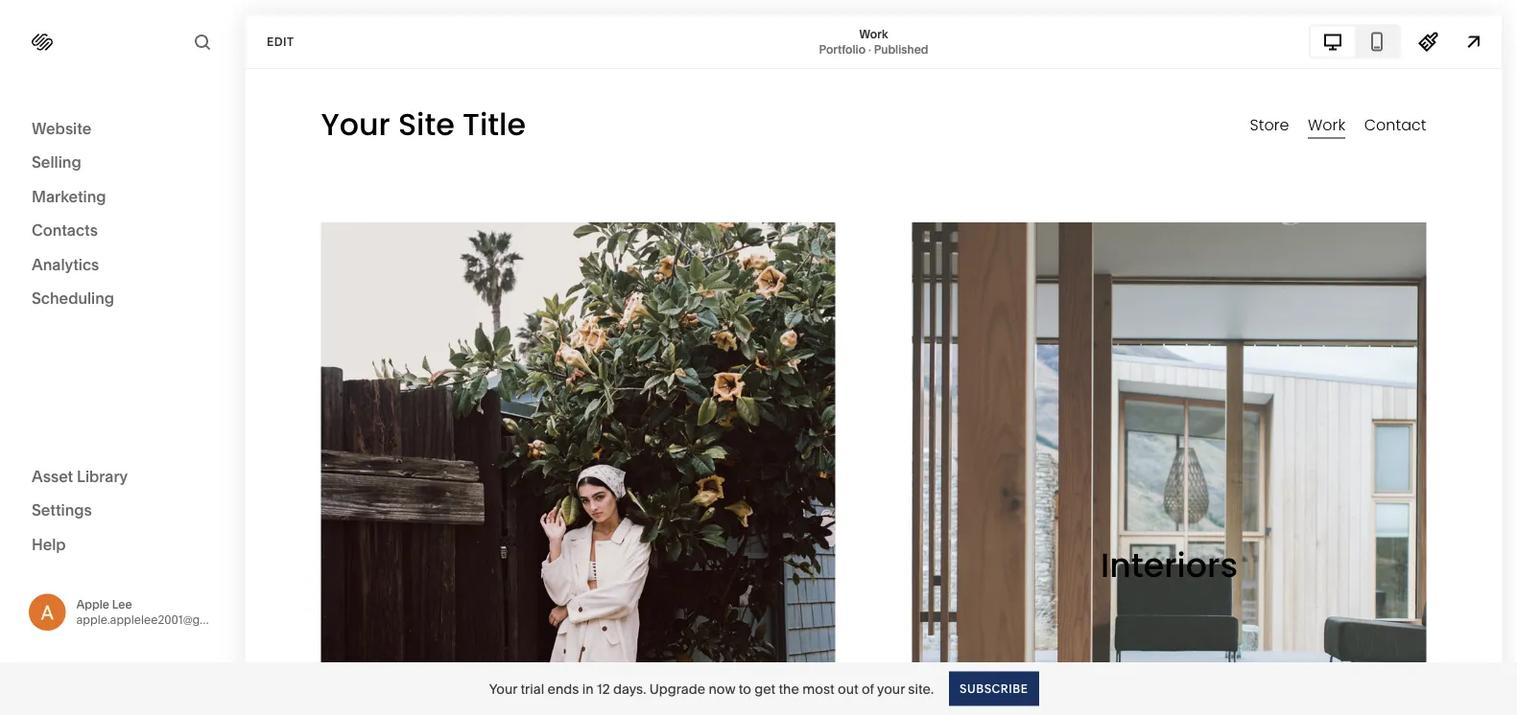 Task type: vqa. For each thing, say whether or not it's contained in the screenshot.
Contacts
yes



Task type: describe. For each thing, give the bounding box(es) containing it.
site.
[[908, 681, 934, 698]]

of
[[862, 681, 874, 698]]

library
[[77, 467, 128, 486]]

subscribe button
[[949, 672, 1039, 707]]

days.
[[613, 681, 646, 698]]

marketing
[[32, 187, 106, 206]]

contacts
[[32, 221, 98, 240]]

to
[[739, 681, 751, 698]]

trial
[[521, 681, 544, 698]]

scheduling link
[[32, 288, 213, 311]]

work portfolio · published
[[819, 27, 928, 56]]

work
[[859, 27, 888, 41]]

lee
[[112, 598, 132, 612]]

settings
[[32, 501, 92, 520]]

help
[[32, 535, 66, 554]]

analytics link
[[32, 254, 213, 277]]

scheduling
[[32, 289, 114, 308]]

settings link
[[32, 500, 213, 523]]

now
[[709, 681, 735, 698]]

12
[[597, 681, 610, 698]]

the
[[779, 681, 799, 698]]

·
[[868, 42, 871, 56]]

selling link
[[32, 152, 213, 175]]

published
[[874, 42, 928, 56]]



Task type: locate. For each thing, give the bounding box(es) containing it.
out
[[838, 681, 858, 698]]

asset library link
[[32, 466, 213, 489]]

portfolio
[[819, 42, 866, 56]]

asset library
[[32, 467, 128, 486]]

tab list
[[1311, 26, 1399, 57]]

your trial ends in 12 days. upgrade now to get the most out of your site.
[[489, 681, 934, 698]]

edit
[[267, 35, 294, 48]]

your
[[877, 681, 905, 698]]

selling
[[32, 153, 81, 172]]

subscribe
[[960, 682, 1028, 696]]

most
[[802, 681, 835, 698]]

apple
[[76, 598, 109, 612]]

analytics
[[32, 255, 99, 274]]

asset
[[32, 467, 73, 486]]

marketing link
[[32, 186, 213, 209]]

ends
[[548, 681, 579, 698]]

get
[[754, 681, 775, 698]]

website
[[32, 119, 92, 138]]

in
[[582, 681, 594, 698]]

website link
[[32, 118, 213, 141]]

help link
[[32, 535, 66, 556]]

contacts link
[[32, 220, 213, 243]]

edit button
[[254, 24, 307, 59]]

apple lee apple.applelee2001@gmail.com
[[76, 598, 250, 627]]

apple.applelee2001@gmail.com
[[76, 613, 250, 627]]

your
[[489, 681, 517, 698]]

upgrade
[[649, 681, 705, 698]]



